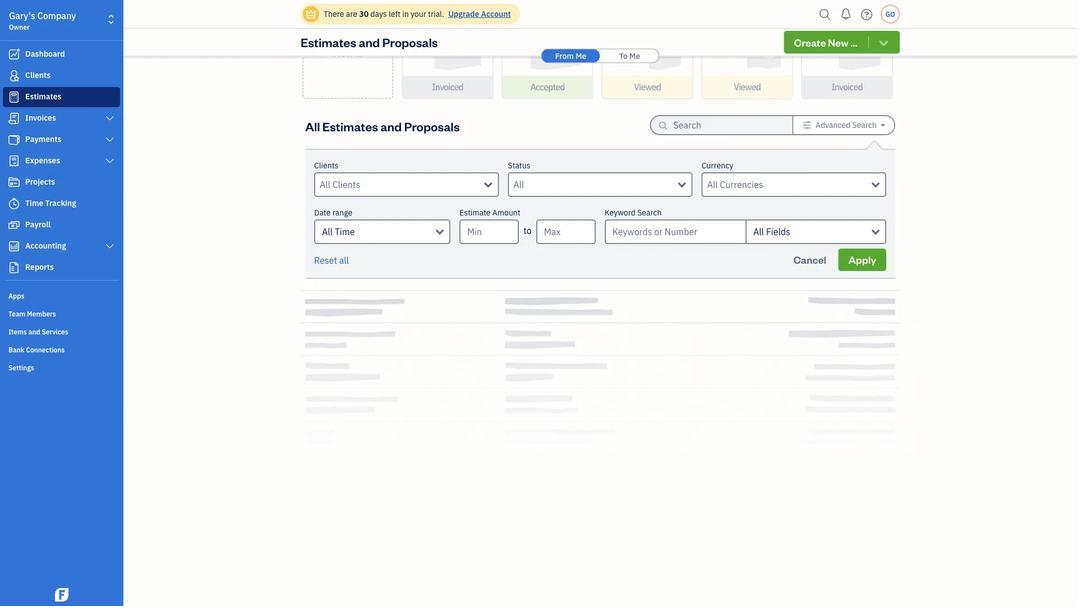 Task type: locate. For each thing, give the bounding box(es) containing it.
… down 30
[[356, 46, 363, 59]]

estimates for estimates
[[25, 91, 61, 102]]

0 horizontal spatial …
[[356, 46, 363, 59]]

clients up date
[[314, 160, 339, 171]]

create new … down the are
[[332, 32, 364, 59]]

0 vertical spatial clients
[[25, 70, 51, 80]]

…
[[851, 36, 858, 49], [356, 46, 363, 59]]

time right the 'timer' icon
[[25, 198, 43, 208]]

1 vertical spatial proposals
[[404, 118, 460, 134]]

0 horizontal spatial create new … button
[[303, 0, 393, 99]]

chevron large down image inside expenses link
[[105, 157, 115, 166]]

1 me from the left
[[576, 51, 587, 61]]

new for rightmost create new … dropdown button
[[829, 36, 849, 49]]

bank connections
[[8, 345, 65, 354]]

all fields
[[754, 226, 791, 238]]

All Clients search field
[[320, 178, 485, 191]]

me inside 'from me' link
[[576, 51, 587, 61]]

clients down dashboard
[[25, 70, 51, 80]]

all inside dropdown button
[[322, 226, 333, 238]]

expense image
[[7, 155, 21, 167]]

projects link
[[3, 172, 120, 193]]

all for all time
[[322, 226, 333, 238]]

2 chevron large down image from the top
[[105, 157, 115, 166]]

create down the are
[[332, 32, 364, 46]]

new down notifications image
[[829, 36, 849, 49]]

services
[[42, 327, 68, 336]]

1 vertical spatial chevron large down image
[[105, 157, 115, 166]]

0 vertical spatial estimates
[[301, 34, 357, 50]]

all
[[305, 118, 320, 134], [322, 226, 333, 238], [754, 226, 764, 238]]

and
[[359, 34, 380, 50], [381, 118, 402, 134], [28, 327, 40, 336]]

me right the to
[[630, 51, 641, 61]]

invoiced
[[432, 81, 464, 93], [832, 81, 863, 93]]

0 vertical spatial time
[[25, 198, 43, 208]]

chevron large down image up chevron large down icon
[[105, 114, 115, 123]]

all for all estimates and proposals
[[305, 118, 320, 134]]

0 horizontal spatial create new …
[[332, 32, 364, 59]]

create new …
[[332, 32, 364, 59], [795, 36, 858, 49]]

and for services
[[28, 327, 40, 336]]

create down search icon
[[795, 36, 827, 49]]

me
[[576, 51, 587, 61], [630, 51, 641, 61]]

expenses link
[[3, 151, 120, 171]]

1 vertical spatial time
[[335, 226, 355, 238]]

search inside advanced search "dropdown button"
[[853, 120, 877, 130]]

reports link
[[3, 258, 120, 278]]

1 invoiced from the left
[[432, 81, 464, 93]]

1 horizontal spatial clients
[[314, 160, 339, 171]]

search
[[853, 120, 877, 130], [638, 207, 662, 218]]

2 viewed from the left
[[734, 81, 761, 93]]

new
[[829, 36, 849, 49], [333, 46, 354, 59]]

upgrade
[[449, 9, 480, 19]]

payroll
[[25, 219, 51, 230]]

0 vertical spatial search
[[853, 120, 877, 130]]

create new … down search icon
[[795, 36, 858, 49]]

… for create new … dropdown button to the left
[[356, 46, 363, 59]]

0 horizontal spatial time
[[25, 198, 43, 208]]

… inside create new …
[[356, 46, 363, 59]]

2 vertical spatial and
[[28, 327, 40, 336]]

Keyword Search text field
[[605, 219, 746, 244]]

chart image
[[7, 241, 21, 252]]

1 horizontal spatial me
[[630, 51, 641, 61]]

1 horizontal spatial create new … button
[[785, 31, 900, 54]]

0 horizontal spatial invoiced
[[432, 81, 464, 93]]

1 chevron large down image from the top
[[105, 114, 115, 123]]

chevrondown image
[[878, 36, 891, 48]]

1 horizontal spatial search
[[853, 120, 877, 130]]

main element
[[0, 0, 152, 606]]

bank
[[8, 345, 24, 354]]

cancel button
[[784, 249, 837, 271]]

cancel
[[794, 253, 827, 266]]

0 horizontal spatial me
[[576, 51, 587, 61]]

2 horizontal spatial and
[[381, 118, 402, 134]]

chevron large down image down chevron large down icon
[[105, 157, 115, 166]]

and inside main element
[[28, 327, 40, 336]]

chevron large down image for expenses
[[105, 157, 115, 166]]

viewed
[[634, 81, 661, 93], [734, 81, 761, 93]]

0 vertical spatial chevron large down image
[[105, 114, 115, 123]]

1 vertical spatial search
[[638, 207, 662, 218]]

chevron large down image down payroll "link"
[[105, 242, 115, 251]]

1 horizontal spatial new
[[829, 36, 849, 49]]

reset
[[314, 255, 337, 266]]

time down range
[[335, 226, 355, 238]]

0 horizontal spatial new
[[333, 46, 354, 59]]

1 horizontal spatial all
[[322, 226, 333, 238]]

date range
[[314, 207, 353, 218]]

advanced
[[816, 120, 851, 130]]

0 horizontal spatial all
[[305, 118, 320, 134]]

create
[[332, 32, 364, 46], [795, 36, 827, 49]]

timer image
[[7, 198, 21, 209]]

freshbooks image
[[53, 588, 71, 602]]

viewed up search text field at top
[[734, 81, 761, 93]]

3 chevron large down image from the top
[[105, 242, 115, 251]]

payments link
[[3, 130, 120, 150]]

apps link
[[3, 287, 120, 304]]

All Currencies search field
[[708, 178, 872, 191]]

your
[[411, 9, 426, 19]]

estimates link
[[3, 87, 120, 107]]

0 vertical spatial and
[[359, 34, 380, 50]]

chevron large down image inside invoices link
[[105, 114, 115, 123]]

search for keyword search
[[638, 207, 662, 218]]

1 horizontal spatial viewed
[[734, 81, 761, 93]]

0 horizontal spatial and
[[28, 327, 40, 336]]

estimates
[[301, 34, 357, 50], [25, 91, 61, 102], [323, 118, 378, 134]]

1 horizontal spatial invoiced
[[832, 81, 863, 93]]

project image
[[7, 177, 21, 188]]

new inside create new …
[[333, 46, 354, 59]]

all inside keyword search field
[[754, 226, 764, 238]]

apps
[[8, 291, 24, 300]]

estimates for estimates and proposals
[[301, 34, 357, 50]]

me inside to me link
[[630, 51, 641, 61]]

me for from me
[[576, 51, 587, 61]]

go
[[886, 10, 896, 19]]

search right keyword
[[638, 207, 662, 218]]

… down notifications image
[[851, 36, 858, 49]]

proposals
[[383, 34, 438, 50], [404, 118, 460, 134]]

new for create new … dropdown button to the left
[[333, 46, 354, 59]]

0 vertical spatial proposals
[[383, 34, 438, 50]]

connections
[[26, 345, 65, 354]]

time
[[25, 198, 43, 208], [335, 226, 355, 238]]

1 horizontal spatial and
[[359, 34, 380, 50]]

viewed down to me link
[[634, 81, 661, 93]]

2 vertical spatial chevron large down image
[[105, 242, 115, 251]]

Search text field
[[674, 116, 775, 134]]

estimates inside main element
[[25, 91, 61, 102]]

projects
[[25, 177, 55, 187]]

from me
[[556, 51, 587, 61]]

all estimates and proposals
[[305, 118, 460, 134]]

new down the are
[[333, 46, 354, 59]]

from
[[556, 51, 574, 61]]

tracking
[[45, 198, 76, 208]]

account
[[481, 9, 511, 19]]

me right from
[[576, 51, 587, 61]]

reset all
[[314, 255, 349, 266]]

items and services
[[8, 327, 68, 336]]

search left caretdown image
[[853, 120, 877, 130]]

time inside 'all time' dropdown button
[[335, 226, 355, 238]]

All search field
[[514, 178, 678, 191]]

0 horizontal spatial search
[[638, 207, 662, 218]]

estimate image
[[7, 91, 21, 103]]

all time button
[[314, 219, 451, 244]]

go button
[[881, 4, 900, 24]]

invoices
[[25, 113, 56, 123]]

chevron large down image inside accounting link
[[105, 242, 115, 251]]

owner
[[9, 22, 30, 31]]

there are 30 days left in your trial. upgrade account
[[324, 9, 511, 19]]

2 me from the left
[[630, 51, 641, 61]]

2 horizontal spatial all
[[754, 226, 764, 238]]

reset all button
[[314, 254, 349, 267]]

clients inside 'link'
[[25, 70, 51, 80]]

1 horizontal spatial …
[[851, 36, 858, 49]]

dashboard
[[25, 49, 65, 59]]

1 horizontal spatial create
[[795, 36, 827, 49]]

chevron large down image
[[105, 114, 115, 123], [105, 157, 115, 166], [105, 242, 115, 251]]

0 horizontal spatial clients
[[25, 70, 51, 80]]

to me link
[[601, 49, 659, 63]]

gary's company owner
[[9, 10, 76, 31]]

0 horizontal spatial viewed
[[634, 81, 661, 93]]

1 horizontal spatial time
[[335, 226, 355, 238]]

accounting
[[25, 241, 66, 251]]

create new … button
[[303, 0, 393, 99], [785, 31, 900, 54]]

chevron large down image for accounting
[[105, 242, 115, 251]]

1 vertical spatial estimates
[[25, 91, 61, 102]]

dashboard image
[[7, 49, 21, 60]]



Task type: describe. For each thing, give the bounding box(es) containing it.
money image
[[7, 219, 21, 231]]

and for proposals
[[359, 34, 380, 50]]

bank connections link
[[3, 341, 120, 358]]

advanced search
[[816, 120, 877, 130]]

Keyword Search field
[[746, 219, 887, 244]]

team
[[8, 309, 25, 318]]

keyword
[[605, 207, 636, 218]]

trial.
[[428, 9, 445, 19]]

range
[[333, 207, 353, 218]]

currency
[[702, 160, 734, 171]]

… for rightmost create new … dropdown button
[[851, 36, 858, 49]]

advanced search button
[[794, 116, 895, 134]]

estimates and proposals
[[301, 34, 438, 50]]

status
[[508, 160, 531, 171]]

to me
[[620, 51, 641, 61]]

members
[[27, 309, 56, 318]]

chevron large down image
[[105, 135, 115, 144]]

go to help image
[[858, 6, 876, 23]]

notifications image
[[838, 3, 855, 25]]

1 horizontal spatial create new …
[[795, 36, 858, 49]]

2 vertical spatial estimates
[[323, 118, 378, 134]]

time tracking
[[25, 198, 76, 208]]

to
[[524, 225, 532, 237]]

left
[[389, 9, 401, 19]]

search image
[[817, 6, 835, 23]]

team members
[[8, 309, 56, 318]]

upgrade account link
[[446, 9, 511, 19]]

all time
[[322, 226, 355, 238]]

caretdown image
[[881, 121, 886, 130]]

estimate
[[460, 207, 491, 218]]

expenses
[[25, 155, 60, 166]]

items and services link
[[3, 323, 120, 340]]

company
[[37, 10, 76, 22]]

30
[[359, 9, 369, 19]]

date
[[314, 207, 331, 218]]

payroll link
[[3, 215, 120, 235]]

1 vertical spatial and
[[381, 118, 402, 134]]

0 horizontal spatial create
[[332, 32, 364, 46]]

2 invoiced from the left
[[832, 81, 863, 93]]

Estimate Amount Maximum text field
[[536, 219, 596, 244]]

to
[[620, 51, 628, 61]]

accounting link
[[3, 236, 120, 257]]

search for advanced search
[[853, 120, 877, 130]]

reports
[[25, 262, 54, 272]]

keyword search
[[605, 207, 662, 218]]

payment image
[[7, 134, 21, 145]]

time inside time tracking link
[[25, 198, 43, 208]]

clients link
[[3, 66, 120, 86]]

invoice image
[[7, 113, 21, 124]]

settings image
[[803, 121, 812, 130]]

payments
[[25, 134, 61, 144]]

amount
[[493, 207, 521, 218]]

apply button
[[839, 249, 887, 271]]

in
[[403, 9, 409, 19]]

me for to me
[[630, 51, 641, 61]]

1 viewed from the left
[[634, 81, 661, 93]]

time tracking link
[[3, 194, 120, 214]]

client image
[[7, 70, 21, 81]]

chevron large down image for invoices
[[105, 114, 115, 123]]

dashboard link
[[3, 44, 120, 65]]

from me link
[[542, 49, 600, 63]]

fields
[[767, 226, 791, 238]]

Estimate Amount Minimum text field
[[460, 219, 519, 244]]

all
[[339, 255, 349, 266]]

items
[[8, 327, 27, 336]]

there
[[324, 9, 344, 19]]

all for all fields
[[754, 226, 764, 238]]

accepted
[[531, 81, 565, 93]]

team members link
[[3, 305, 120, 322]]

report image
[[7, 262, 21, 273]]

estimate amount
[[460, 207, 521, 218]]

gary's
[[9, 10, 35, 22]]

are
[[346, 9, 358, 19]]

invoices link
[[3, 108, 120, 129]]

apply
[[849, 253, 877, 266]]

settings
[[8, 363, 34, 372]]

days
[[371, 9, 387, 19]]

1 vertical spatial clients
[[314, 160, 339, 171]]

crown image
[[305, 8, 317, 20]]

settings link
[[3, 359, 120, 376]]



Task type: vqa. For each thing, say whether or not it's contained in the screenshot.
Me related to To Me
yes



